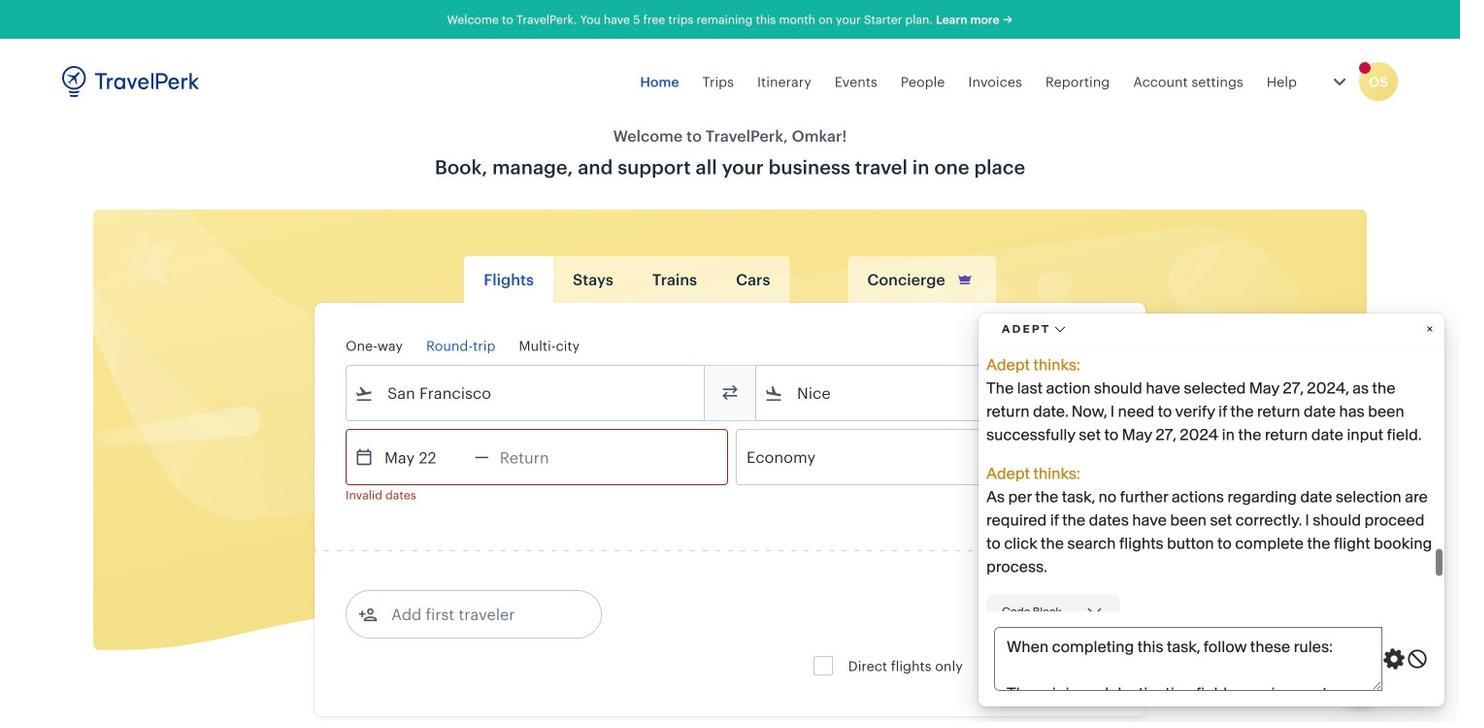 Task type: describe. For each thing, give the bounding box(es) containing it.
Return text field
[[489, 430, 590, 484]]

From search field
[[374, 378, 679, 409]]

Add first traveler search field
[[378, 599, 580, 630]]

To search field
[[783, 378, 1088, 409]]

Depart text field
[[374, 430, 475, 484]]



